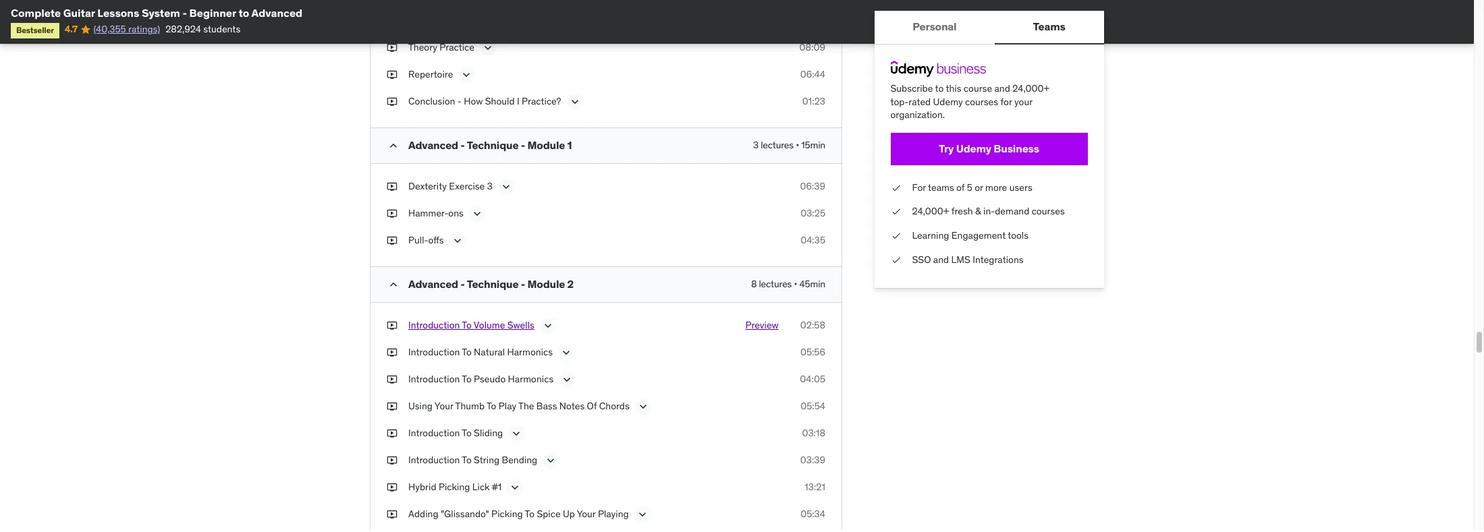 Task type: vqa. For each thing, say whether or not it's contained in the screenshot.
To within the "button"
yes



Task type: locate. For each thing, give the bounding box(es) containing it.
advanced right beginner
[[252, 6, 303, 20]]

show lecture description image for introduction to sliding
[[510, 427, 523, 441]]

try udemy business
[[940, 142, 1040, 155]]

exercise
[[449, 180, 485, 192]]

24,000+
[[1013, 82, 1050, 95], [913, 206, 950, 218]]

module left 1
[[528, 138, 565, 152]]

to left string at the left bottom of page
[[462, 454, 472, 467]]

lectures for advanced - technique - module 1
[[761, 139, 794, 151]]

1 vertical spatial to
[[936, 82, 945, 95]]

• for advanced - technique - module 1
[[796, 139, 800, 151]]

xsmall image for introduction to string bending
[[387, 454, 398, 468]]

hybrid
[[409, 481, 437, 494]]

2
[[568, 278, 574, 291]]

to left volume
[[462, 319, 472, 332]]

harmonics down swells at the left of the page
[[507, 346, 553, 359]]

- up swells at the left of the page
[[521, 278, 526, 291]]

xsmall image for theory practice
[[387, 41, 398, 54]]

show lecture description image right exercise
[[500, 180, 513, 194]]

adding
[[409, 508, 439, 521]]

to left "this" on the right of the page
[[936, 82, 945, 95]]

complete guitar lessons system - beginner to advanced
[[11, 6, 303, 20]]

0 vertical spatial harmonics
[[507, 346, 553, 359]]

8 lectures • 45min
[[752, 278, 826, 290]]

conclusion
[[409, 95, 455, 107]]

282,924
[[166, 23, 201, 35]]

282,924 students
[[166, 23, 241, 35]]

lectures right 8
[[759, 278, 792, 290]]

03:25
[[801, 207, 826, 219]]

to for pseudo
[[462, 373, 472, 386]]

0 vertical spatial technique
[[467, 138, 519, 152]]

3 introduction from the top
[[409, 373, 460, 386]]

to left sliding
[[462, 427, 472, 440]]

- left how
[[458, 95, 462, 107]]

1 horizontal spatial and
[[995, 82, 1011, 95]]

small image
[[387, 278, 400, 292]]

and
[[995, 82, 1011, 95], [934, 254, 950, 266]]

show lecture description image right ons
[[471, 207, 484, 221]]

show lecture description image for hybrid picking lick #1
[[509, 481, 522, 495]]

• left 45min
[[794, 278, 798, 290]]

show lecture description image right playing
[[636, 508, 649, 522]]

demand
[[996, 206, 1030, 218]]

3 left 15min
[[754, 139, 759, 151]]

tab list
[[875, 11, 1105, 45]]

45min
[[800, 278, 826, 290]]

advanced right small image
[[409, 138, 459, 152]]

"glissando"
[[441, 508, 489, 521]]

0 vertical spatial picking
[[439, 481, 470, 494]]

repertoire
[[409, 68, 453, 80]]

1 horizontal spatial to
[[936, 82, 945, 95]]

teams
[[929, 182, 955, 194]]

0 vertical spatial courses
[[966, 96, 999, 108]]

bestseller
[[16, 25, 54, 35]]

hybrid picking lick #1
[[409, 481, 502, 494]]

xsmall image
[[387, 95, 398, 108], [891, 206, 902, 219], [387, 234, 398, 248], [891, 254, 902, 267], [387, 319, 398, 333], [387, 346, 398, 360], [387, 373, 398, 387], [387, 400, 398, 414], [387, 481, 398, 495], [387, 508, 398, 522]]

module for 2
[[528, 278, 565, 291]]

udemy right try
[[957, 142, 992, 155]]

0 horizontal spatial courses
[[966, 96, 999, 108]]

5
[[968, 182, 973, 194]]

2 vertical spatial advanced
[[409, 278, 459, 291]]

courses right demand
[[1033, 206, 1066, 218]]

to
[[239, 6, 249, 20], [936, 82, 945, 95]]

advanced
[[252, 6, 303, 20], [409, 138, 459, 152], [409, 278, 459, 291]]

to inside button
[[462, 319, 472, 332]]

to left "pseudo"
[[462, 373, 472, 386]]

advanced for advanced - technique - module 1
[[409, 138, 459, 152]]

2 module from the top
[[528, 278, 565, 291]]

and up for
[[995, 82, 1011, 95]]

• for advanced - technique - module 2
[[794, 278, 798, 290]]

hammer-ons
[[409, 207, 464, 219]]

courses
[[966, 96, 999, 108], [1033, 206, 1066, 218]]

swells
[[508, 319, 535, 332]]

show lecture description image for adding "glissando" picking to spice up your playing
[[636, 508, 649, 522]]

show lecture description image for conclusion - how should i practice?
[[568, 95, 582, 109]]

tab list containing personal
[[875, 11, 1105, 45]]

your right up
[[577, 508, 596, 521]]

02:58
[[801, 319, 826, 332]]

introduction to sliding
[[409, 427, 503, 440]]

advanced for advanced - technique - module 2
[[409, 278, 459, 291]]

xsmall image
[[387, 41, 398, 54], [387, 68, 398, 81], [387, 180, 398, 194], [891, 182, 902, 195], [387, 207, 398, 221], [891, 230, 902, 243], [387, 427, 398, 441], [387, 454, 398, 468]]

courses inside subscribe to this course and 24,000+ top‑rated udemy courses for your organization.
[[966, 96, 999, 108]]

24,000+ fresh & in-demand courses
[[913, 206, 1066, 218]]

0 horizontal spatial 24,000+
[[913, 206, 950, 218]]

0 horizontal spatial your
[[435, 400, 454, 413]]

xsmall image for introduction to pseudo harmonics
[[387, 373, 398, 387]]

1 vertical spatial 3
[[487, 180, 493, 192]]

0 vertical spatial module
[[528, 138, 565, 152]]

sso
[[913, 254, 932, 266]]

show lecture description image for introduction to pseudo harmonics
[[561, 373, 574, 387]]

1 horizontal spatial 3
[[754, 139, 759, 151]]

theory
[[409, 41, 438, 53]]

technique up volume
[[467, 278, 519, 291]]

technique down should
[[467, 138, 519, 152]]

0 vertical spatial udemy
[[934, 96, 964, 108]]

lectures for advanced - technique - module 2
[[759, 278, 792, 290]]

introduction to string bending
[[409, 454, 538, 467]]

1 vertical spatial courses
[[1033, 206, 1066, 218]]

how
[[464, 95, 483, 107]]

for
[[1001, 96, 1013, 108]]

integrations
[[974, 254, 1024, 266]]

xsmall image for dexterity exercise 3
[[387, 180, 398, 194]]

lick
[[473, 481, 490, 494]]

1 vertical spatial udemy
[[957, 142, 992, 155]]

lectures left 15min
[[761, 139, 794, 151]]

0 horizontal spatial 3
[[487, 180, 493, 192]]

playing
[[598, 508, 629, 521]]

1 horizontal spatial your
[[577, 508, 596, 521]]

organization.
[[891, 109, 946, 121]]

0 horizontal spatial to
[[239, 6, 249, 20]]

introduction up introduction to natural harmonics
[[409, 319, 460, 332]]

udemy down "this" on the right of the page
[[934, 96, 964, 108]]

-
[[183, 6, 187, 20], [458, 95, 462, 107], [461, 138, 465, 152], [521, 138, 526, 152], [461, 278, 465, 291], [521, 278, 526, 291]]

0 vertical spatial and
[[995, 82, 1011, 95]]

chords
[[599, 400, 630, 413]]

1 module from the top
[[528, 138, 565, 152]]

show lecture description image right #1
[[509, 481, 522, 495]]

business
[[995, 142, 1040, 155]]

1 vertical spatial harmonics
[[508, 373, 554, 386]]

show lecture description image
[[460, 68, 474, 82], [568, 95, 582, 109], [500, 180, 513, 194], [471, 207, 484, 221], [451, 234, 464, 248], [509, 481, 522, 495], [636, 508, 649, 522]]

1 vertical spatial lectures
[[759, 278, 792, 290]]

03:18
[[803, 427, 826, 440]]

#1
[[492, 481, 502, 494]]

teams button
[[996, 11, 1105, 43]]

24,000+ up your
[[1013, 82, 1050, 95]]

xsmall image for adding "glissando" picking to spice up your playing
[[387, 508, 398, 522]]

24,000+ up learning at the top right
[[913, 206, 950, 218]]

your right using
[[435, 400, 454, 413]]

course
[[965, 82, 993, 95]]

5 introduction from the top
[[409, 454, 460, 467]]

1 vertical spatial technique
[[467, 278, 519, 291]]

show lecture description image for introduction to string bending
[[544, 454, 558, 468]]

0 horizontal spatial picking
[[439, 481, 470, 494]]

introduction up using
[[409, 373, 460, 386]]

harmonics up the the
[[508, 373, 554, 386]]

1 vertical spatial advanced
[[409, 138, 459, 152]]

using your thumb to play the bass notes of chords
[[409, 400, 630, 413]]

3 right exercise
[[487, 180, 493, 192]]

1 vertical spatial •
[[794, 278, 798, 290]]

show lecture description image right practice?
[[568, 95, 582, 109]]

xsmall image for conclusion - how should i practice?
[[387, 95, 398, 108]]

module left 2
[[528, 278, 565, 291]]

picking down #1
[[492, 508, 523, 521]]

introduction for introduction to volume swells
[[409, 319, 460, 332]]

1 horizontal spatial picking
[[492, 508, 523, 521]]

advanced right small icon
[[409, 278, 459, 291]]

hammer-
[[409, 207, 449, 219]]

notes
[[560, 400, 585, 413]]

to
[[462, 319, 472, 332], [462, 346, 472, 359], [462, 373, 472, 386], [487, 400, 497, 413], [462, 427, 472, 440], [462, 454, 472, 467], [525, 508, 535, 521]]

students
[[203, 23, 241, 35]]

show lecture description image for introduction to natural harmonics
[[560, 346, 573, 360]]

to left natural
[[462, 346, 472, 359]]

conclusion - how should i practice?
[[409, 95, 561, 107]]

introduction up hybrid
[[409, 454, 460, 467]]

introduction down using
[[409, 427, 460, 440]]

introduction for introduction to natural harmonics
[[409, 346, 460, 359]]

1 vertical spatial picking
[[492, 508, 523, 521]]

1 horizontal spatial courses
[[1033, 206, 1066, 218]]

1 vertical spatial and
[[934, 254, 950, 266]]

introduction down introduction to volume swells button
[[409, 346, 460, 359]]

udemy business image
[[891, 61, 987, 77]]

technique
[[467, 138, 519, 152], [467, 278, 519, 291]]

introduction inside button
[[409, 319, 460, 332]]

try
[[940, 142, 955, 155]]

xsmall image for using your thumb to play the bass notes of chords
[[387, 400, 398, 414]]

users
[[1010, 182, 1033, 194]]

1 technique from the top
[[467, 138, 519, 152]]

show lecture description image for dexterity exercise 3
[[500, 180, 513, 194]]

to for natural
[[462, 346, 472, 359]]

show lecture description image right offs
[[451, 234, 464, 248]]

udemy inside subscribe to this course and 24,000+ top‑rated udemy courses for your organization.
[[934, 96, 964, 108]]

courses down course
[[966, 96, 999, 108]]

show lecture description image for hammer-ons
[[471, 207, 484, 221]]

0 vertical spatial lectures
[[761, 139, 794, 151]]

show lecture description image
[[481, 41, 495, 55], [541, 319, 555, 333], [560, 346, 573, 360], [561, 373, 574, 387], [637, 400, 650, 414], [510, 427, 523, 441], [544, 454, 558, 468]]

1
[[568, 138, 572, 152]]

to inside subscribe to this course and 24,000+ top‑rated udemy courses for your organization.
[[936, 82, 945, 95]]

natural
[[474, 346, 505, 359]]

subscribe
[[891, 82, 934, 95]]

and right sso
[[934, 254, 950, 266]]

advanced - technique - module 1
[[409, 138, 572, 152]]

2 introduction from the top
[[409, 346, 460, 359]]

0 vertical spatial 3
[[754, 139, 759, 151]]

0 vertical spatial 24,000+
[[1013, 82, 1050, 95]]

1 vertical spatial module
[[528, 278, 565, 291]]

subscribe to this course and 24,000+ top‑rated udemy courses for your organization.
[[891, 82, 1050, 121]]

4 introduction from the top
[[409, 427, 460, 440]]

module
[[528, 138, 565, 152], [528, 278, 565, 291]]

•
[[796, 139, 800, 151], [794, 278, 798, 290]]

learning
[[913, 230, 950, 242]]

picking left lick
[[439, 481, 470, 494]]

show lecture description image up how
[[460, 68, 474, 82]]

0 vertical spatial •
[[796, 139, 800, 151]]

• left 15min
[[796, 139, 800, 151]]

2 technique from the top
[[467, 278, 519, 291]]

xsmall image for hybrid picking lick #1
[[387, 481, 398, 495]]

lms
[[952, 254, 971, 266]]

introduction to natural harmonics
[[409, 346, 553, 359]]

1 introduction from the top
[[409, 319, 460, 332]]

to up students
[[239, 6, 249, 20]]

the
[[519, 400, 534, 413]]

8
[[752, 278, 757, 290]]

(40,355
[[94, 23, 126, 35]]

1 horizontal spatial 24,000+
[[1013, 82, 1050, 95]]



Task type: describe. For each thing, give the bounding box(es) containing it.
- up introduction to volume swells
[[461, 278, 465, 291]]

05:56
[[801, 346, 826, 359]]

0 vertical spatial your
[[435, 400, 454, 413]]

xsmall image for pull-offs
[[387, 234, 398, 248]]

using
[[409, 400, 433, 413]]

to for string
[[462, 454, 472, 467]]

dexterity
[[409, 180, 447, 192]]

personal
[[913, 20, 957, 33]]

xsmall image for hammer-ons
[[387, 207, 398, 221]]

theory practice
[[409, 41, 475, 53]]

05:34
[[801, 508, 826, 521]]

practice
[[440, 41, 475, 53]]

preview
[[746, 319, 779, 332]]

harmonics for introduction to natural harmonics
[[507, 346, 553, 359]]

complete
[[11, 6, 61, 20]]

guitar
[[63, 6, 95, 20]]

show lecture description image for repertoire
[[460, 68, 474, 82]]

pull-
[[409, 234, 428, 246]]

fresh
[[952, 206, 974, 218]]

up
[[563, 508, 575, 521]]

tools
[[1009, 230, 1030, 242]]

of
[[587, 400, 597, 413]]

01:23
[[803, 95, 826, 107]]

to left the play
[[487, 400, 497, 413]]

dexterity exercise 3
[[409, 180, 493, 192]]

03:39
[[801, 454, 826, 467]]

(40,355 ratings)
[[94, 23, 160, 35]]

module for 1
[[528, 138, 565, 152]]

3 lectures • 15min
[[754, 139, 826, 151]]

introduction for introduction to pseudo harmonics
[[409, 373, 460, 386]]

ratings)
[[128, 23, 160, 35]]

introduction for introduction to string bending
[[409, 454, 460, 467]]

your
[[1015, 96, 1033, 108]]

sso and lms integrations
[[913, 254, 1024, 266]]

xsmall image for repertoire
[[387, 68, 398, 81]]

06:44
[[801, 68, 826, 80]]

pull-offs
[[409, 234, 444, 246]]

try udemy business link
[[891, 133, 1089, 165]]

play
[[499, 400, 517, 413]]

offs
[[428, 234, 444, 246]]

thumb
[[456, 400, 485, 413]]

advanced - technique - module 2
[[409, 278, 574, 291]]

show lecture description image for pull-offs
[[451, 234, 464, 248]]

show lecture description image for theory practice
[[481, 41, 495, 55]]

&
[[976, 206, 982, 218]]

08:09
[[800, 41, 826, 53]]

04:05
[[800, 373, 826, 386]]

- up exercise
[[461, 138, 465, 152]]

- up '282,924'
[[183, 6, 187, 20]]

for teams of 5 or more users
[[913, 182, 1033, 194]]

15min
[[802, 139, 826, 151]]

ons
[[449, 207, 464, 219]]

personal button
[[875, 11, 996, 43]]

volume
[[474, 319, 505, 332]]

practice?
[[522, 95, 561, 107]]

- left 1
[[521, 138, 526, 152]]

introduction to volume swells button
[[409, 319, 535, 336]]

teams
[[1034, 20, 1066, 33]]

1 vertical spatial 24,000+
[[913, 206, 950, 218]]

to left spice
[[525, 508, 535, 521]]

and inside subscribe to this course and 24,000+ top‑rated udemy courses for your organization.
[[995, 82, 1011, 95]]

to for volume
[[462, 319, 472, 332]]

to for sliding
[[462, 427, 472, 440]]

learning engagement tools
[[913, 230, 1030, 242]]

introduction for introduction to sliding
[[409, 427, 460, 440]]

4.7
[[65, 23, 78, 35]]

small image
[[387, 139, 400, 153]]

lessons
[[97, 6, 139, 20]]

13:21
[[805, 481, 826, 494]]

06:39
[[800, 180, 826, 192]]

should
[[485, 95, 515, 107]]

technique for 1
[[467, 138, 519, 152]]

xsmall image for introduction to natural harmonics
[[387, 346, 398, 360]]

05:54
[[801, 400, 826, 413]]

sliding
[[474, 427, 503, 440]]

or
[[976, 182, 984, 194]]

beginner
[[189, 6, 236, 20]]

for
[[913, 182, 927, 194]]

of
[[957, 182, 966, 194]]

harmonics for introduction to pseudo harmonics
[[508, 373, 554, 386]]

xsmall image for introduction to sliding
[[387, 427, 398, 441]]

04:35
[[801, 234, 826, 246]]

top‑rated
[[891, 96, 932, 108]]

bending
[[502, 454, 538, 467]]

introduction to volume swells
[[409, 319, 535, 332]]

introduction to pseudo harmonics
[[409, 373, 554, 386]]

0 horizontal spatial and
[[934, 254, 950, 266]]

this
[[947, 82, 962, 95]]

more
[[986, 182, 1008, 194]]

pseudo
[[474, 373, 506, 386]]

system
[[142, 6, 180, 20]]

show lecture description image for using your thumb to play the bass notes of chords
[[637, 400, 650, 414]]

technique for 2
[[467, 278, 519, 291]]

0 vertical spatial advanced
[[252, 6, 303, 20]]

1 vertical spatial your
[[577, 508, 596, 521]]

spice
[[537, 508, 561, 521]]

0 vertical spatial to
[[239, 6, 249, 20]]

adding "glissando" picking to spice up your playing
[[409, 508, 629, 521]]

engagement
[[952, 230, 1007, 242]]

in-
[[984, 206, 996, 218]]

24,000+ inside subscribe to this course and 24,000+ top‑rated udemy courses for your organization.
[[1013, 82, 1050, 95]]



